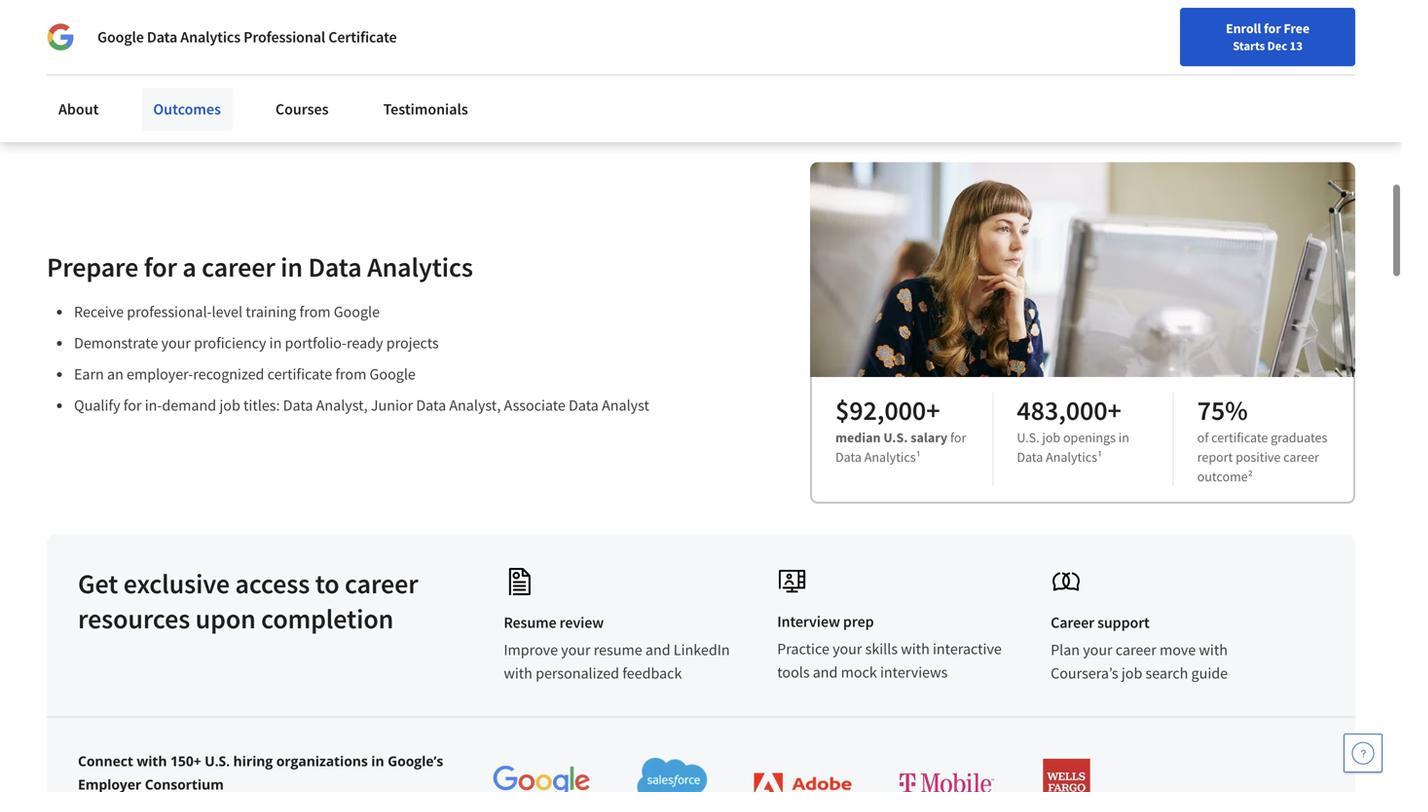 Task type: locate. For each thing, give the bounding box(es) containing it.
in
[[281, 250, 303, 284], [270, 333, 282, 353], [1119, 429, 1130, 446], [371, 752, 384, 770]]

2 horizontal spatial job
[[1122, 663, 1143, 683]]

with inside career support plan your career move with coursera's job search guide
[[1200, 640, 1228, 660]]

median
[[836, 429, 881, 446]]

google image
[[47, 23, 74, 51]]

analytics
[[181, 27, 241, 47], [367, 250, 473, 284], [865, 448, 916, 466], [1046, 448, 1098, 466]]

2 horizontal spatial u.s.
[[1017, 429, 1040, 446]]

for data analytics
[[836, 429, 967, 466]]

with up guide
[[1200, 640, 1228, 660]]

0 horizontal spatial u.s.
[[205, 752, 230, 770]]

for up dec
[[1265, 19, 1282, 37]]

job down 483,000
[[1043, 429, 1061, 446]]

your
[[161, 333, 191, 353], [833, 639, 863, 659], [561, 640, 591, 660], [1084, 640, 1113, 660]]

certificate
[[268, 364, 332, 384], [1212, 429, 1269, 446]]

from up qualify for in-demand job titles: data analyst, junior data analyst, associate data analyst
[[335, 364, 367, 384]]

qualify for in-demand job titles: data analyst, junior data analyst, associate data analyst
[[74, 395, 650, 415]]

interactive
[[933, 639, 1002, 659]]

your inside career support plan your career move with coursera's job search guide
[[1084, 640, 1113, 660]]

0 horizontal spatial analyst,
[[316, 395, 368, 415]]

upon
[[195, 602, 256, 636]]

analyst, left associate
[[449, 395, 501, 415]]

for for demand
[[123, 395, 142, 415]]

plan
[[1051, 640, 1081, 660]]

1 horizontal spatial +
[[1108, 393, 1122, 427]]

2 ¹ from the left
[[1098, 448, 1103, 466]]

in left google's
[[371, 752, 384, 770]]

certificate up positive
[[1212, 429, 1269, 446]]

your up personalized
[[561, 640, 591, 660]]

data
[[147, 27, 177, 47], [308, 250, 362, 284], [283, 395, 313, 415], [416, 395, 446, 415], [569, 395, 599, 415], [836, 448, 862, 466], [1017, 448, 1044, 466]]

in-
[[145, 395, 162, 415]]

your up coursera's
[[1084, 640, 1113, 660]]

access
[[235, 566, 310, 601]]

data right learn in the left top of the page
[[147, 27, 177, 47]]

with down 'improve'
[[504, 663, 533, 683]]

1 horizontal spatial ¹
[[1098, 448, 1103, 466]]

for inside for data analytics
[[951, 429, 967, 446]]

coursera
[[202, 46, 263, 66]]

1 horizontal spatial from
[[335, 364, 367, 384]]

google data analytics professional certificate
[[97, 27, 397, 47]]

consortium
[[145, 775, 224, 792]]

for inside enroll for free starts dec 13
[[1265, 19, 1282, 37]]

associate
[[504, 395, 566, 415]]

u.s. right 150+
[[205, 752, 230, 770]]

outcomes link
[[142, 88, 233, 131]]

1 vertical spatial certificate
[[1212, 429, 1269, 446]]

+ up openings
[[1108, 393, 1122, 427]]

from
[[300, 302, 331, 321], [335, 364, 367, 384]]

graduates
[[1272, 429, 1328, 446]]

google up ready
[[334, 302, 380, 321]]

0 vertical spatial certificate
[[268, 364, 332, 384]]

skills
[[866, 639, 898, 659]]

in right openings
[[1119, 429, 1130, 446]]

analytics down openings
[[1046, 448, 1098, 466]]

+
[[927, 393, 941, 427], [1108, 393, 1122, 427]]

with left 150+
[[137, 752, 167, 770]]

1 ¹ from the left
[[916, 448, 921, 466]]

analyst, left junior
[[316, 395, 368, 415]]

support
[[1098, 613, 1150, 632]]

u.s. for +
[[884, 429, 908, 446]]

employer-
[[127, 364, 193, 384]]

1 vertical spatial job
[[1043, 429, 1061, 446]]

1 horizontal spatial and
[[813, 662, 838, 682]]

1 horizontal spatial job
[[1043, 429, 1061, 446]]

with
[[901, 639, 930, 659], [1200, 640, 1228, 660], [504, 663, 533, 683], [137, 752, 167, 770]]

google
[[97, 27, 144, 47], [334, 302, 380, 321], [370, 364, 416, 384]]

career down 'support'
[[1116, 640, 1157, 660]]

1 + from the left
[[927, 393, 941, 427]]

coursera enterprise logos image
[[922, 0, 1311, 53]]

u.s. inside $92,000 + median u.s. salary
[[884, 429, 908, 446]]

+ inside 483,000 + u.s. job openings in data analytics
[[1108, 393, 1122, 427]]

u.s. down 483,000
[[1017, 429, 1040, 446]]

1 analyst, from the left
[[316, 395, 368, 415]]

2 vertical spatial job
[[1122, 663, 1143, 683]]

portfolio-
[[285, 333, 347, 353]]

u.s.
[[884, 429, 908, 446], [1017, 429, 1040, 446], [205, 752, 230, 770]]

salesforce partner logo image
[[638, 758, 708, 792]]

personalized
[[536, 663, 620, 683]]

career down graduates
[[1284, 448, 1320, 466]]

$92,000 + median u.s. salary
[[836, 393, 948, 446]]

google up junior
[[370, 364, 416, 384]]

resume
[[504, 613, 557, 632]]

to
[[315, 566, 340, 601]]

professional
[[244, 27, 326, 47]]

0 vertical spatial from
[[300, 302, 331, 321]]

outcome
[[1198, 468, 1249, 485]]

for left in- in the left of the page
[[123, 395, 142, 415]]

for for starts
[[1265, 19, 1282, 37]]

analytics down $92,000 + median u.s. salary
[[865, 448, 916, 466]]

your inside 'resume review improve your resume and linkedin with personalized feedback'
[[561, 640, 591, 660]]

google right google image
[[97, 27, 144, 47]]

professional-
[[127, 302, 212, 321]]

u.s. inside the "connect with 150+ u.s. hiring organizations in google's employer consortium"
[[205, 752, 230, 770]]

openings
[[1064, 429, 1116, 446]]

+ up salary at the right bottom of page
[[927, 393, 941, 427]]

for right salary at the right bottom of page
[[951, 429, 967, 446]]

u.s. down $92,000 on the right
[[884, 429, 908, 446]]

¹ for 483,000
[[1098, 448, 1103, 466]]

google's
[[388, 752, 443, 770]]

¹ down openings
[[1098, 448, 1103, 466]]

0 vertical spatial and
[[646, 640, 671, 660]]

1 horizontal spatial certificate
[[1212, 429, 1269, 446]]

interviews
[[881, 662, 948, 682]]

and right "tools"
[[813, 662, 838, 682]]

with up interviews
[[901, 639, 930, 659]]

1 horizontal spatial analyst,
[[449, 395, 501, 415]]

menu item
[[1031, 19, 1156, 83]]

projects
[[387, 333, 439, 353]]

get exclusive access to career resources upon completion
[[78, 566, 418, 636]]

2 + from the left
[[1108, 393, 1122, 427]]

data down 483,000
[[1017, 448, 1044, 466]]

completion
[[261, 602, 394, 636]]

75% of certificate graduates report positive career outcome
[[1198, 393, 1328, 485]]

testimonials
[[383, 99, 468, 119]]

about link
[[47, 88, 110, 131]]

practice
[[778, 639, 830, 659]]

job down recognized
[[220, 395, 240, 415]]

and up feedback
[[646, 640, 671, 660]]

None search field
[[278, 12, 599, 51]]

¹ down salary at the right bottom of page
[[916, 448, 921, 466]]

job left search
[[1122, 663, 1143, 683]]

certificate down portfolio-
[[268, 364, 332, 384]]

0 horizontal spatial +
[[927, 393, 941, 427]]

help center image
[[1352, 741, 1376, 765]]

1 vertical spatial and
[[813, 662, 838, 682]]

resources
[[78, 602, 190, 636]]

learn more about coursera for business
[[79, 46, 349, 66]]

²
[[1249, 468, 1254, 485]]

+ inside $92,000 + median u.s. salary
[[927, 393, 941, 427]]

0 horizontal spatial ¹
[[916, 448, 921, 466]]

certificate
[[329, 27, 397, 47]]

your up mock
[[833, 639, 863, 659]]

13
[[1290, 38, 1303, 54]]

coursera's
[[1051, 663, 1119, 683]]

in down the training
[[270, 333, 282, 353]]

and inside interview prep practice your skills with interactive tools and mock interviews
[[813, 662, 838, 682]]

a
[[183, 250, 196, 284]]

analyst,
[[316, 395, 368, 415], [449, 395, 501, 415]]

from up portfolio-
[[300, 302, 331, 321]]

with inside the "connect with 150+ u.s. hiring organizations in google's employer consortium"
[[137, 752, 167, 770]]

0 horizontal spatial from
[[300, 302, 331, 321]]

move
[[1160, 640, 1197, 660]]

business
[[289, 46, 349, 66]]

483,000
[[1017, 393, 1108, 427]]

0 horizontal spatial job
[[220, 395, 240, 415]]

learn
[[79, 46, 118, 66]]

earn
[[74, 364, 104, 384]]

more
[[121, 46, 156, 66]]

data down median
[[836, 448, 862, 466]]

dec
[[1268, 38, 1288, 54]]

data up portfolio-
[[308, 250, 362, 284]]

1 horizontal spatial u.s.
[[884, 429, 908, 446]]

job inside 483,000 + u.s. job openings in data analytics
[[1043, 429, 1061, 446]]

0 horizontal spatial and
[[646, 640, 671, 660]]

receive professional-level training from google
[[74, 302, 380, 321]]

your inside interview prep practice your skills with interactive tools and mock interviews
[[833, 639, 863, 659]]

for left a
[[144, 250, 177, 284]]

certificate inside "75% of certificate graduates report positive career outcome"
[[1212, 429, 1269, 446]]

job
[[220, 395, 240, 415], [1043, 429, 1061, 446], [1122, 663, 1143, 683]]

earn an employer-recognized certificate from google
[[74, 364, 416, 384]]

career right to
[[345, 566, 418, 601]]

+ for $92,000
[[927, 393, 941, 427]]

2 analyst, from the left
[[449, 395, 501, 415]]

prepare
[[47, 250, 139, 284]]

¹
[[916, 448, 921, 466], [1098, 448, 1103, 466]]

employer
[[78, 775, 141, 792]]



Task type: vqa. For each thing, say whether or not it's contained in the screenshot.
THE VIDEO
no



Task type: describe. For each thing, give the bounding box(es) containing it.
1 vertical spatial google
[[334, 302, 380, 321]]

150+
[[171, 752, 201, 770]]

adobe partner logo image
[[755, 773, 852, 792]]

analytics left professional
[[181, 27, 241, 47]]

hiring
[[233, 752, 273, 770]]

report
[[1198, 448, 1234, 466]]

about
[[159, 46, 199, 66]]

review
[[560, 613, 604, 632]]

analytics inside 483,000 + u.s. job openings in data analytics
[[1046, 448, 1098, 466]]

2 vertical spatial google
[[370, 364, 416, 384]]

about
[[58, 99, 99, 119]]

your down professional-
[[161, 333, 191, 353]]

courses link
[[264, 88, 341, 131]]

career support plan your career move with coursera's job search guide
[[1051, 613, 1229, 683]]

¹ for $92,000
[[916, 448, 921, 466]]

career up the level
[[202, 250, 275, 284]]

u.s. inside 483,000 + u.s. job openings in data analytics
[[1017, 429, 1040, 446]]

career inside "75% of certificate graduates report positive career outcome"
[[1284, 448, 1320, 466]]

75%
[[1198, 393, 1249, 427]]

your for career support plan your career move with coursera's job search guide
[[1084, 640, 1113, 660]]

search
[[1146, 663, 1189, 683]]

interview prep practice your skills with interactive tools and mock interviews
[[778, 612, 1002, 682]]

for left business
[[266, 46, 286, 66]]

show notifications image
[[1176, 24, 1200, 48]]

guide
[[1192, 663, 1229, 683]]

receive
[[74, 302, 124, 321]]

career
[[1051, 613, 1095, 632]]

testimonials link
[[372, 88, 480, 131]]

in inside 483,000 + u.s. job openings in data analytics
[[1119, 429, 1130, 446]]

0 vertical spatial google
[[97, 27, 144, 47]]

organizations
[[276, 752, 368, 770]]

outcomes
[[153, 99, 221, 119]]

resume review improve your resume and linkedin with personalized feedback
[[504, 613, 730, 683]]

salary
[[911, 429, 948, 446]]

google partner logo image
[[494, 766, 591, 792]]

data right 'titles:'
[[283, 395, 313, 415]]

career inside career support plan your career move with coursera's job search guide
[[1116, 640, 1157, 660]]

+ for 483,000
[[1108, 393, 1122, 427]]

enroll for free starts dec 13
[[1227, 19, 1310, 54]]

demonstrate
[[74, 333, 158, 353]]

with inside 'resume review improve your resume and linkedin with personalized feedback'
[[504, 663, 533, 683]]

0 horizontal spatial certificate
[[268, 364, 332, 384]]

training
[[246, 302, 297, 321]]

analytics up the projects on the left
[[367, 250, 473, 284]]

career inside get exclusive access to career resources upon completion
[[345, 566, 418, 601]]

positive
[[1236, 448, 1281, 466]]

data right junior
[[416, 395, 446, 415]]

feedback
[[623, 663, 682, 683]]

enroll
[[1227, 19, 1262, 37]]

with inside interview prep practice your skills with interactive tools and mock interviews
[[901, 639, 930, 659]]

your for interview prep practice your skills with interactive tools and mock interviews
[[833, 639, 863, 659]]

mock
[[841, 662, 878, 682]]

and inside 'resume review improve your resume and linkedin with personalized feedback'
[[646, 640, 671, 660]]

connect with 150+ u.s. hiring organizations in google's employer consortium
[[78, 752, 443, 792]]

data inside 483,000 + u.s. job openings in data analytics
[[1017, 448, 1044, 466]]

in up the training
[[281, 250, 303, 284]]

coursera image
[[23, 16, 147, 47]]

prepare for a career in data analytics
[[47, 250, 473, 284]]

u.s. for with
[[205, 752, 230, 770]]

an
[[107, 364, 124, 384]]

free
[[1284, 19, 1310, 37]]

in inside the "connect with 150+ u.s. hiring organizations in google's employer consortium"
[[371, 752, 384, 770]]

junior
[[371, 395, 413, 415]]

get
[[78, 566, 118, 601]]

1 vertical spatial from
[[335, 364, 367, 384]]

of
[[1198, 429, 1209, 446]]

tools
[[778, 662, 810, 682]]

data left analyst
[[569, 395, 599, 415]]

demonstrate your proficiency in portfolio-ready projects
[[74, 333, 439, 353]]

level
[[212, 302, 243, 321]]

job inside career support plan your career move with coursera's job search guide
[[1122, 663, 1143, 683]]

interview
[[778, 612, 841, 631]]

analyst
[[602, 395, 650, 415]]

0 vertical spatial job
[[220, 395, 240, 415]]

qualify
[[74, 395, 120, 415]]

ready
[[347, 333, 383, 353]]

483,000 + u.s. job openings in data analytics
[[1017, 393, 1130, 466]]

analytics inside for data analytics
[[865, 448, 916, 466]]

data inside for data analytics
[[836, 448, 862, 466]]

your for resume review improve your resume and linkedin with personalized feedback
[[561, 640, 591, 660]]

connect
[[78, 752, 133, 770]]

exclusive
[[124, 566, 230, 601]]

proficiency
[[194, 333, 266, 353]]

resume
[[594, 640, 643, 660]]

improve
[[504, 640, 558, 660]]

courses
[[276, 99, 329, 119]]

for for career
[[144, 250, 177, 284]]

titles:
[[244, 395, 280, 415]]

linkedin
[[674, 640, 730, 660]]

$92,000
[[836, 393, 927, 427]]

starts
[[1234, 38, 1266, 54]]

recognized
[[193, 364, 264, 384]]

demand
[[162, 395, 216, 415]]



